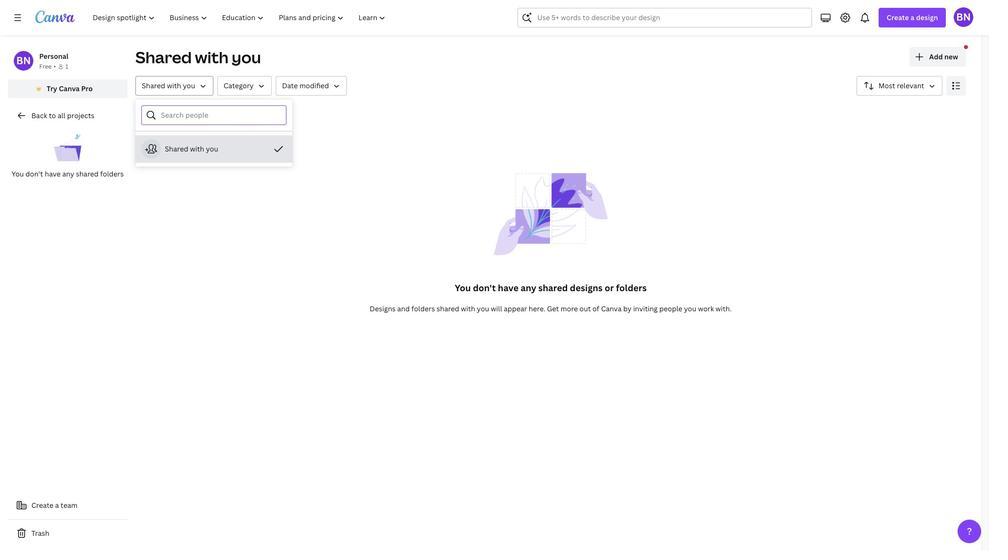 Task type: vqa. For each thing, say whether or not it's contained in the screenshot.
a in 'DROPDOWN BUTTON'
yes



Task type: describe. For each thing, give the bounding box(es) containing it.
Search search field
[[538, 8, 793, 27]]

a for design
[[911, 13, 915, 22]]

work
[[698, 304, 714, 314]]

new
[[945, 52, 958, 61]]

modified
[[300, 81, 329, 90]]

with inside owner button
[[167, 81, 181, 90]]

free •
[[39, 62, 56, 71]]

ben nelson element
[[14, 51, 33, 71]]

•
[[54, 62, 56, 71]]

you for you don't have any shared folders
[[12, 169, 24, 179]]

you don't have any shared designs or folders
[[455, 282, 647, 294]]

more
[[561, 304, 578, 314]]

0 vertical spatial shared with you
[[135, 47, 261, 68]]

add
[[929, 52, 943, 61]]

top level navigation element
[[86, 8, 394, 27]]

you inside shared with you button
[[206, 144, 218, 154]]

you inside owner button
[[183, 81, 195, 90]]

Sort by button
[[857, 76, 943, 96]]

and
[[397, 304, 410, 314]]

have for you don't have any shared folders
[[45, 169, 61, 179]]

try
[[47, 84, 57, 93]]

shared for designs
[[538, 282, 568, 294]]

designs and folders shared with you will appear here. get more out of canva by inviting people you work with.
[[370, 304, 732, 314]]

shared with you option
[[135, 135, 292, 163]]

ben nelson image for the ben nelson element
[[14, 51, 33, 71]]

will
[[491, 304, 502, 314]]

category
[[224, 81, 254, 90]]

shared with you inside owner button
[[142, 81, 195, 90]]

shared inside button
[[165, 144, 188, 154]]

here.
[[529, 304, 545, 314]]

of
[[593, 304, 599, 314]]

try canva pro button
[[8, 79, 128, 98]]

create a team button
[[8, 496, 128, 516]]

Category button
[[217, 76, 272, 96]]

trash link
[[8, 524, 128, 544]]

designs
[[570, 282, 603, 294]]

pro
[[81, 84, 93, 93]]

most relevant
[[879, 81, 924, 90]]

designs
[[370, 304, 396, 314]]

by
[[623, 304, 632, 314]]

canva inside button
[[59, 84, 80, 93]]

you up category button
[[232, 47, 261, 68]]

shared with you button
[[135, 135, 292, 163]]

you for you don't have any shared designs or folders
[[455, 282, 471, 294]]

don't for you don't have any shared designs or folders
[[473, 282, 496, 294]]

appear
[[504, 304, 527, 314]]

shared inside owner button
[[142, 81, 165, 90]]



Task type: locate. For each thing, give the bounding box(es) containing it.
0 horizontal spatial have
[[45, 169, 61, 179]]

back
[[31, 111, 47, 120]]

add new
[[929, 52, 958, 61]]

Date modified button
[[276, 76, 347, 96]]

inviting
[[633, 304, 658, 314]]

1 vertical spatial you
[[455, 282, 471, 294]]

with.
[[716, 304, 732, 314]]

1 vertical spatial any
[[521, 282, 536, 294]]

0 vertical spatial shared
[[76, 169, 99, 179]]

have
[[45, 169, 61, 179], [498, 282, 519, 294]]

shared
[[76, 169, 99, 179], [538, 282, 568, 294], [437, 304, 459, 314]]

0 horizontal spatial don't
[[26, 169, 43, 179]]

a left the team
[[55, 501, 59, 510]]

1 horizontal spatial folders
[[412, 304, 435, 314]]

ben nelson image
[[954, 7, 974, 27]]

you left work
[[684, 304, 696, 314]]

you up "search people" search field
[[183, 81, 195, 90]]

1 vertical spatial create
[[31, 501, 53, 510]]

ben nelson image left free
[[14, 51, 33, 71]]

2 vertical spatial folders
[[412, 304, 435, 314]]

personal
[[39, 52, 68, 61]]

2 vertical spatial shared
[[437, 304, 459, 314]]

0 vertical spatial you
[[12, 169, 24, 179]]

create a design
[[887, 13, 938, 22]]

any for designs
[[521, 282, 536, 294]]

ben nelson image right design
[[954, 7, 974, 27]]

any for folders
[[62, 169, 74, 179]]

2 vertical spatial shared with you
[[165, 144, 218, 154]]

0 horizontal spatial canva
[[59, 84, 80, 93]]

1 vertical spatial don't
[[473, 282, 496, 294]]

out
[[580, 304, 591, 314]]

canva
[[59, 84, 80, 93], [601, 304, 622, 314]]

shared
[[135, 47, 192, 68], [142, 81, 165, 90], [165, 144, 188, 154]]

1
[[65, 62, 68, 71]]

0 horizontal spatial create
[[31, 501, 53, 510]]

1 vertical spatial ben nelson image
[[14, 51, 33, 71]]

shared with you inside button
[[165, 144, 218, 154]]

you down "search people" search field
[[206, 144, 218, 154]]

1 horizontal spatial a
[[911, 13, 915, 22]]

create for create a design
[[887, 13, 909, 22]]

canva right try
[[59, 84, 80, 93]]

0 horizontal spatial shared
[[76, 169, 99, 179]]

add new button
[[910, 47, 966, 67]]

have for you don't have any shared designs or folders
[[498, 282, 519, 294]]

or
[[605, 282, 614, 294]]

a inside 'button'
[[55, 501, 59, 510]]

don't
[[26, 169, 43, 179], [473, 282, 496, 294]]

a inside dropdown button
[[911, 13, 915, 22]]

1 horizontal spatial canva
[[601, 304, 622, 314]]

back to all projects
[[31, 111, 94, 120]]

0 horizontal spatial a
[[55, 501, 59, 510]]

most
[[879, 81, 895, 90]]

0 vertical spatial canva
[[59, 84, 80, 93]]

1 horizontal spatial shared
[[437, 304, 459, 314]]

you
[[232, 47, 261, 68], [183, 81, 195, 90], [206, 144, 218, 154], [477, 304, 489, 314], [684, 304, 696, 314]]

0 vertical spatial a
[[911, 13, 915, 22]]

0 horizontal spatial ben nelson image
[[14, 51, 33, 71]]

1 horizontal spatial ben nelson image
[[954, 7, 974, 27]]

ben nelson image for "bn" dropdown button
[[954, 7, 974, 27]]

Owner button
[[135, 76, 213, 96]]

0 vertical spatial folders
[[100, 169, 124, 179]]

shared for folders
[[76, 169, 99, 179]]

any
[[62, 169, 74, 179], [521, 282, 536, 294]]

folders
[[100, 169, 124, 179], [616, 282, 647, 294], [412, 304, 435, 314]]

with inside button
[[190, 144, 204, 154]]

0 horizontal spatial you
[[12, 169, 24, 179]]

create
[[887, 13, 909, 22], [31, 501, 53, 510]]

0 vertical spatial ben nelson image
[[954, 7, 974, 27]]

create left the team
[[31, 501, 53, 510]]

ben nelson image
[[954, 7, 974, 27], [14, 51, 33, 71]]

projects
[[67, 111, 94, 120]]

create inside 'button'
[[31, 501, 53, 510]]

1 vertical spatial canva
[[601, 304, 622, 314]]

1 horizontal spatial any
[[521, 282, 536, 294]]

1 horizontal spatial have
[[498, 282, 519, 294]]

canva right of
[[601, 304, 622, 314]]

None search field
[[518, 8, 812, 27]]

2 horizontal spatial shared
[[538, 282, 568, 294]]

Search people search field
[[161, 106, 280, 125]]

0 vertical spatial shared
[[135, 47, 192, 68]]

create a design button
[[879, 8, 946, 27]]

create left design
[[887, 13, 909, 22]]

date modified
[[282, 81, 329, 90]]

a left design
[[911, 13, 915, 22]]

don't for you don't have any shared folders
[[26, 169, 43, 179]]

0 horizontal spatial any
[[62, 169, 74, 179]]

free
[[39, 62, 52, 71]]

trash
[[31, 529, 49, 538]]

get
[[547, 304, 559, 314]]

0 vertical spatial create
[[887, 13, 909, 22]]

2 horizontal spatial folders
[[616, 282, 647, 294]]

1 vertical spatial have
[[498, 282, 519, 294]]

you don't have any shared folders
[[12, 169, 124, 179]]

0 horizontal spatial folders
[[100, 169, 124, 179]]

1 horizontal spatial don't
[[473, 282, 496, 294]]

1 vertical spatial shared with you
[[142, 81, 195, 90]]

back to all projects link
[[8, 106, 128, 126]]

a
[[911, 13, 915, 22], [55, 501, 59, 510]]

date
[[282, 81, 298, 90]]

create inside dropdown button
[[887, 13, 909, 22]]

try canva pro
[[47, 84, 93, 93]]

0 vertical spatial have
[[45, 169, 61, 179]]

0 vertical spatial any
[[62, 169, 74, 179]]

bn button
[[954, 7, 974, 27]]

design
[[916, 13, 938, 22]]

1 vertical spatial folders
[[616, 282, 647, 294]]

create a team
[[31, 501, 77, 510]]

people
[[660, 304, 682, 314]]

1 vertical spatial a
[[55, 501, 59, 510]]

1 vertical spatial shared
[[142, 81, 165, 90]]

0 vertical spatial don't
[[26, 169, 43, 179]]

to
[[49, 111, 56, 120]]

team
[[61, 501, 77, 510]]

you
[[12, 169, 24, 179], [455, 282, 471, 294]]

you left will
[[477, 304, 489, 314]]

1 vertical spatial shared
[[538, 282, 568, 294]]

shared with you
[[135, 47, 261, 68], [142, 81, 195, 90], [165, 144, 218, 154]]

1 horizontal spatial create
[[887, 13, 909, 22]]

create for create a team
[[31, 501, 53, 510]]

a for team
[[55, 501, 59, 510]]

all
[[58, 111, 65, 120]]

2 vertical spatial shared
[[165, 144, 188, 154]]

with
[[195, 47, 229, 68], [167, 81, 181, 90], [190, 144, 204, 154], [461, 304, 475, 314]]

relevant
[[897, 81, 924, 90]]

1 horizontal spatial you
[[455, 282, 471, 294]]



